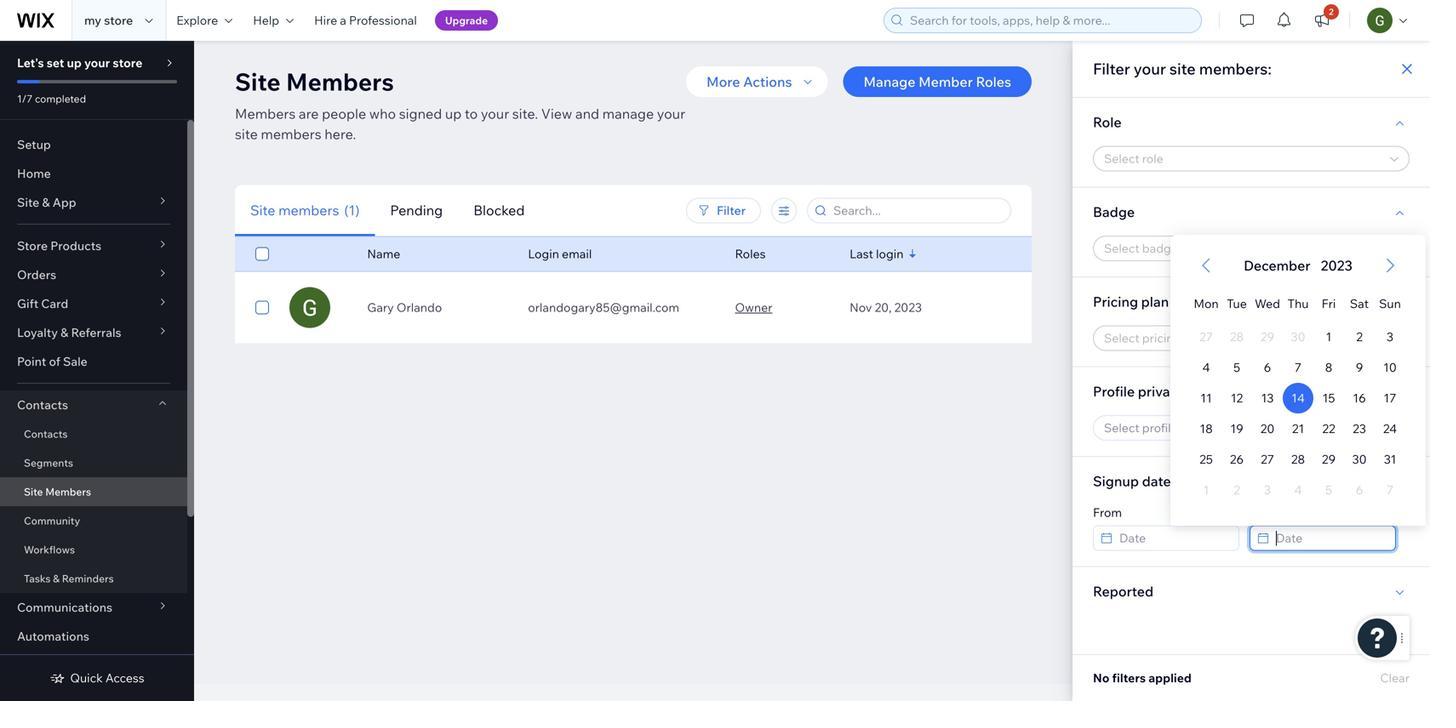Task type: vqa. For each thing, say whether or not it's contained in the screenshot.


Task type: locate. For each thing, give the bounding box(es) containing it.
1 horizontal spatial site
[[1170, 59, 1196, 78]]

1 horizontal spatial filter
[[1093, 59, 1130, 78]]

2023 inside alert
[[1321, 257, 1353, 274]]

25
[[1200, 452, 1213, 467]]

1 horizontal spatial 4
[[1294, 483, 1302, 498]]

1 horizontal spatial 30
[[1352, 452, 1367, 467]]

2 horizontal spatial 2
[[1356, 329, 1363, 344]]

1 horizontal spatial 3
[[1387, 329, 1394, 344]]

site members link
[[0, 478, 187, 506]]

site for site members
[[24, 486, 43, 498]]

contacts inside contacts dropdown button
[[17, 398, 68, 412]]

store down my store
[[113, 55, 142, 70]]

2 button
[[1303, 0, 1341, 41]]

0 vertical spatial 29
[[1261, 329, 1274, 344]]

row containing 18
[[1191, 414, 1405, 444]]

29 down 22 at the bottom right of the page
[[1322, 452, 1336, 467]]

31
[[1384, 452, 1396, 467]]

date field down monday, january 1, 2024 cell
[[1114, 526, 1233, 550]]

completed
[[35, 92, 86, 105]]

site
[[1170, 59, 1196, 78], [235, 126, 258, 143]]

1 horizontal spatial roles
[[976, 73, 1011, 90]]

1 vertical spatial roles
[[735, 246, 766, 261]]

pricing
[[1093, 293, 1138, 310]]

7 inside 'cell'
[[1387, 483, 1394, 498]]

up inside site members members are people who signed up to your site. view and manage your site members here.
[[445, 105, 462, 122]]

0 vertical spatial 4
[[1202, 360, 1210, 375]]

members left are
[[235, 105, 296, 122]]

tab list containing site members
[[235, 185, 625, 237]]

1 vertical spatial 6
[[1356, 483, 1363, 498]]

signup date
[[1093, 473, 1171, 490]]

22
[[1322, 421, 1335, 436]]

2023 right 20,
[[894, 300, 922, 315]]

3 up 10
[[1387, 329, 1394, 344]]

roles down filter button
[[735, 246, 766, 261]]

3 row from the top
[[1191, 352, 1405, 383]]

members down are
[[261, 126, 321, 143]]

0 horizontal spatial 3
[[1264, 483, 1271, 498]]

0 vertical spatial 2
[[1329, 6, 1334, 17]]

products
[[50, 238, 101, 253]]

1 vertical spatial members
[[278, 202, 339, 219]]

1 vertical spatial up
[[445, 105, 462, 122]]

loyalty & referrals button
[[0, 318, 187, 347]]

10
[[1383, 360, 1397, 375]]

1 horizontal spatial 28
[[1291, 452, 1305, 467]]

28 inside cell
[[1230, 329, 1244, 344]]

30 right wednesday, november 29, 2023 cell
[[1291, 329, 1305, 344]]

0 vertical spatial 3
[[1387, 329, 1394, 344]]

segments
[[24, 457, 73, 469]]

6 right friday, january 5, 2024 cell
[[1356, 483, 1363, 498]]

7 row from the top
[[1191, 475, 1405, 506]]

1 vertical spatial site
[[235, 126, 258, 143]]

filter inside button
[[717, 203, 746, 218]]

site inside site members members are people who signed up to your site. view and manage your site members here.
[[235, 67, 281, 97]]

site members members are people who signed up to your site. view and manage your site members here.
[[235, 67, 685, 143]]

1 horizontal spatial 29
[[1322, 452, 1336, 467]]

0 vertical spatial 30
[[1291, 329, 1305, 344]]

23
[[1353, 421, 1366, 436]]

and
[[575, 105, 599, 122]]

& right loyalty
[[61, 325, 68, 340]]

members up people
[[286, 67, 394, 97]]

up inside sidebar element
[[67, 55, 82, 70]]

members up community
[[45, 486, 91, 498]]

who
[[369, 105, 396, 122]]

filter your site members:
[[1093, 59, 1272, 78]]

0 horizontal spatial 2
[[1234, 483, 1240, 498]]

0 vertical spatial 5
[[1233, 360, 1240, 375]]

site members
[[24, 486, 91, 498]]

6 row from the top
[[1191, 444, 1405, 475]]

0 horizontal spatial 29
[[1261, 329, 1274, 344]]

5 right thursday, january 4, 2024 cell
[[1325, 483, 1332, 498]]

2 inside button
[[1329, 6, 1334, 17]]

view
[[541, 105, 572, 122]]

contacts for contacts dropdown button
[[17, 398, 68, 412]]

communications button
[[0, 593, 187, 622]]

2 horizontal spatial &
[[61, 325, 68, 340]]

row group
[[1170, 322, 1426, 526]]

None checkbox
[[255, 244, 269, 264]]

sun
[[1379, 296, 1401, 311]]

contacts inside contacts link
[[24, 428, 68, 441]]

tue
[[1227, 296, 1247, 311]]

20
[[1260, 421, 1275, 436]]

0 vertical spatial 27
[[1199, 329, 1213, 344]]

manage
[[602, 105, 654, 122]]

0 vertical spatial filter
[[1093, 59, 1130, 78]]

1 row from the top
[[1191, 281, 1405, 322]]

members inside sidebar element
[[45, 486, 91, 498]]

site for site & app
[[17, 195, 39, 210]]

contacts up segments at the left bottom of the page
[[24, 428, 68, 441]]

1 vertical spatial contacts
[[24, 428, 68, 441]]

1 right thursday, november 30, 2023 cell
[[1326, 329, 1332, 344]]

row containing 25
[[1191, 444, 1405, 475]]

grid
[[1170, 235, 1426, 526]]

row containing 1
[[1191, 475, 1405, 506]]

gift
[[17, 296, 38, 311]]

row
[[1191, 281, 1405, 322], [1191, 322, 1405, 352], [1191, 352, 1405, 383], [1191, 383, 1405, 414], [1191, 414, 1405, 444], [1191, 444, 1405, 475], [1191, 475, 1405, 506]]

0 horizontal spatial &
[[42, 195, 50, 210]]

row containing mon
[[1191, 281, 1405, 322]]

1 horizontal spatial 6
[[1356, 483, 1363, 498]]

monday, january 1, 2024 cell
[[1191, 475, 1222, 506]]

blocked
[[473, 202, 525, 219]]

manage member roles
[[864, 73, 1011, 90]]

6
[[1264, 360, 1271, 375], [1356, 483, 1363, 498]]

0 horizontal spatial filter
[[717, 203, 746, 218]]

0 horizontal spatial 2023
[[894, 300, 922, 315]]

1 vertical spatial 2023
[[894, 300, 922, 315]]

0 horizontal spatial 7
[[1295, 360, 1302, 375]]

0 vertical spatial 2023
[[1321, 257, 1353, 274]]

wed
[[1255, 296, 1280, 311]]

contacts down point of sale
[[17, 398, 68, 412]]

0 horizontal spatial 6
[[1264, 360, 1271, 375]]

2023
[[1321, 257, 1353, 274], [894, 300, 922, 315]]

tuesday, january 2, 2024 cell
[[1222, 475, 1252, 506]]

date field down friday, january 5, 2024 cell
[[1271, 526, 1390, 550]]

0 horizontal spatial 27
[[1199, 329, 1213, 344]]

0 vertical spatial 28
[[1230, 329, 1244, 344]]

7 right 'saturday, january 6, 2024' cell
[[1387, 483, 1394, 498]]

4 row from the top
[[1191, 383, 1405, 414]]

login email
[[528, 246, 592, 261]]

row containing 11
[[1191, 383, 1405, 414]]

quick access
[[70, 671, 144, 686]]

segments link
[[0, 449, 187, 478]]

4 right wednesday, january 3, 2024 cell on the right of the page
[[1294, 483, 1302, 498]]

set
[[47, 55, 64, 70]]

quick access button
[[50, 671, 144, 686]]

thursday, january 4, 2024 cell
[[1283, 475, 1313, 506]]

members
[[286, 67, 394, 97], [235, 105, 296, 122], [45, 486, 91, 498]]

home link
[[0, 159, 187, 188]]

7
[[1295, 360, 1302, 375], [1387, 483, 1394, 498]]

a
[[340, 13, 346, 28]]

sat
[[1350, 296, 1369, 311]]

1 horizontal spatial &
[[53, 572, 60, 585]]

2023 up fri
[[1321, 257, 1353, 274]]

0 horizontal spatial up
[[67, 55, 82, 70]]

0 horizontal spatial site
[[235, 126, 258, 143]]

1 horizontal spatial 5
[[1325, 483, 1332, 498]]

0 horizontal spatial 5
[[1233, 360, 1240, 375]]

7 down thursday, november 30, 2023 cell
[[1295, 360, 1302, 375]]

14
[[1291, 391, 1305, 406]]

more
[[707, 73, 740, 90]]

29
[[1261, 329, 1274, 344], [1322, 452, 1336, 467]]

december
[[1244, 257, 1311, 274]]

2 vertical spatial 2
[[1234, 483, 1240, 498]]

0 vertical spatial roles
[[976, 73, 1011, 90]]

community link
[[0, 506, 187, 535]]

1 vertical spatial 7
[[1387, 483, 1394, 498]]

4 up the status
[[1202, 360, 1210, 375]]

1 horizontal spatial date field
[[1271, 526, 1390, 550]]

let's set up your store
[[17, 55, 142, 70]]

6 down wednesday, november 29, 2023 cell
[[1264, 360, 1271, 375]]

row group containing 27
[[1170, 322, 1426, 526]]

0 horizontal spatial date field
[[1114, 526, 1233, 550]]

5 row from the top
[[1191, 414, 1405, 444]]

28 right monday, november 27, 2023 cell
[[1230, 329, 1244, 344]]

0 vertical spatial &
[[42, 195, 50, 210]]

grid containing december
[[1170, 235, 1426, 526]]

2 vertical spatial members
[[45, 486, 91, 498]]

0 horizontal spatial 28
[[1230, 329, 1244, 344]]

1 vertical spatial 5
[[1325, 483, 1332, 498]]

& for loyalty
[[61, 325, 68, 340]]

30 down 23
[[1352, 452, 1367, 467]]

3 left thursday, january 4, 2024 cell
[[1264, 483, 1271, 498]]

27 right 26 on the right bottom of the page
[[1261, 452, 1274, 467]]

name
[[367, 246, 400, 261]]

1 vertical spatial 1
[[1203, 483, 1209, 498]]

gift card button
[[0, 289, 187, 318]]

1 horizontal spatial 7
[[1387, 483, 1394, 498]]

None checkbox
[[255, 298, 269, 318]]

of
[[49, 354, 60, 369]]

1 vertical spatial 27
[[1261, 452, 1274, 467]]

28
[[1230, 329, 1244, 344], [1291, 452, 1305, 467]]

login
[[876, 246, 904, 261]]

9
[[1356, 360, 1363, 375]]

filters
[[1112, 671, 1146, 686]]

up right set
[[67, 55, 82, 70]]

hire a professional
[[314, 13, 417, 28]]

contacts
[[17, 398, 68, 412], [24, 428, 68, 441]]

0 vertical spatial members
[[261, 126, 321, 143]]

0 horizontal spatial 30
[[1291, 329, 1305, 344]]

1 vertical spatial store
[[113, 55, 142, 70]]

1 vertical spatial 4
[[1294, 483, 1302, 498]]

1 horizontal spatial 2023
[[1321, 257, 1353, 274]]

1 horizontal spatial up
[[445, 105, 462, 122]]

29 left thursday, november 30, 2023 cell
[[1261, 329, 1274, 344]]

friday, january 5, 2024 cell
[[1313, 475, 1344, 506]]

tab list
[[235, 185, 625, 237]]

1 vertical spatial 3
[[1264, 483, 1271, 498]]

& left app
[[42, 195, 50, 210]]

members inside 'tab list'
[[278, 202, 339, 219]]

Date field
[[1114, 526, 1233, 550], [1271, 526, 1390, 550]]

reminders
[[62, 572, 114, 585]]

0 vertical spatial up
[[67, 55, 82, 70]]

roles inside "button"
[[976, 73, 1011, 90]]

27 left tuesday, november 28, 2023 cell
[[1199, 329, 1213, 344]]

thursday, november 30, 2023 cell
[[1283, 322, 1313, 352]]

sunday, january 7, 2024 cell
[[1375, 475, 1405, 506]]

Select role field
[[1099, 147, 1385, 171]]

your
[[84, 55, 110, 70], [1134, 59, 1166, 78], [481, 105, 509, 122], [657, 105, 685, 122]]

20,
[[875, 300, 892, 315]]

17
[[1384, 391, 1396, 406]]

alert
[[1239, 255, 1358, 276]]

0 vertical spatial contacts
[[17, 398, 68, 412]]

filter button
[[686, 198, 761, 223]]

store right my
[[104, 13, 133, 28]]

from
[[1093, 505, 1122, 520]]

1 down 25
[[1203, 483, 1209, 498]]

role
[[1093, 113, 1122, 130]]

0 vertical spatial 6
[[1264, 360, 1271, 375]]

1 horizontal spatial 2
[[1329, 6, 1334, 17]]

0 horizontal spatial 1
[[1203, 483, 1209, 498]]

& right tasks
[[53, 572, 60, 585]]

27
[[1199, 329, 1213, 344], [1261, 452, 1274, 467]]

1 vertical spatial members
[[235, 105, 296, 122]]

2 row from the top
[[1191, 322, 1405, 352]]

&
[[42, 195, 50, 210], [61, 325, 68, 340], [53, 572, 60, 585]]

orders button
[[0, 260, 187, 289]]

1 date field from the left
[[1114, 526, 1233, 550]]

fri
[[1322, 296, 1336, 311]]

roles right member
[[976, 73, 1011, 90]]

0 vertical spatial members
[[286, 67, 394, 97]]

0 horizontal spatial 4
[[1202, 360, 1210, 375]]

1 vertical spatial 2
[[1356, 329, 1363, 344]]

3
[[1387, 329, 1394, 344], [1264, 483, 1271, 498]]

28 down 21
[[1291, 452, 1305, 467]]

1 horizontal spatial 1
[[1326, 329, 1332, 344]]

2 vertical spatial &
[[53, 572, 60, 585]]

sidebar element
[[0, 41, 194, 701]]

site
[[235, 67, 281, 97], [17, 195, 39, 210], [250, 202, 275, 219], [24, 486, 43, 498]]

5 down "select pricing plan" "field"
[[1233, 360, 1240, 375]]

site inside popup button
[[17, 195, 39, 210]]

members left the (1)
[[278, 202, 339, 219]]

1 vertical spatial &
[[61, 325, 68, 340]]

gary orlando
[[367, 300, 442, 315]]

site inside site members members are people who signed up to your site. view and manage your site members here.
[[235, 126, 258, 143]]

up left to
[[445, 105, 462, 122]]

reported
[[1093, 583, 1153, 600]]

alert containing december
[[1239, 255, 1358, 276]]

16
[[1353, 391, 1366, 406]]

tasks
[[24, 572, 51, 585]]

members for site members members are people who signed up to your site. view and manage your site members here.
[[286, 67, 394, 97]]

1 vertical spatial filter
[[717, 203, 746, 218]]

store inside sidebar element
[[113, 55, 142, 70]]

0 vertical spatial store
[[104, 13, 133, 28]]



Task type: describe. For each thing, give the bounding box(es) containing it.
date
[[1142, 473, 1171, 490]]

filter for filter your site members:
[[1093, 59, 1130, 78]]

manage
[[864, 73, 916, 90]]

members for site members
[[45, 486, 91, 498]]

site & app button
[[0, 188, 187, 217]]

gary
[[367, 300, 394, 315]]

0 vertical spatial 7
[[1295, 360, 1302, 375]]

sale
[[63, 354, 87, 369]]

login
[[528, 246, 559, 261]]

site members (1)
[[250, 202, 360, 219]]

blocked button
[[458, 185, 540, 237]]

privacy
[[1138, 383, 1185, 400]]

row containing 4
[[1191, 352, 1405, 383]]

Select badge field
[[1099, 237, 1385, 260]]

communications
[[17, 600, 112, 615]]

point of sale
[[17, 354, 87, 369]]

people
[[322, 105, 366, 122]]

members:
[[1199, 59, 1272, 78]]

6 inside cell
[[1356, 483, 1363, 498]]

badge
[[1093, 203, 1135, 220]]

1 inside cell
[[1203, 483, 1209, 498]]

actions
[[743, 73, 792, 90]]

1 horizontal spatial 27
[[1261, 452, 1274, 467]]

applied
[[1149, 671, 1192, 686]]

profile
[[1093, 383, 1135, 400]]

& for site
[[42, 195, 50, 210]]

to
[[465, 105, 478, 122]]

store products button
[[0, 232, 187, 260]]

last
[[850, 246, 873, 261]]

explore
[[176, 13, 218, 28]]

members inside site members members are people who signed up to your site. view and manage your site members here.
[[261, 126, 321, 143]]

let's
[[17, 55, 44, 70]]

gift card
[[17, 296, 68, 311]]

2 inside cell
[[1234, 483, 1240, 498]]

orlandogary85@gmail.com
[[528, 300, 679, 315]]

no filters applied
[[1093, 671, 1192, 686]]

help button
[[243, 0, 304, 41]]

last login
[[850, 246, 904, 261]]

(1)
[[344, 202, 360, 219]]

contacts for contacts link at the left of the page
[[24, 428, 68, 441]]

1/7 completed
[[17, 92, 86, 105]]

orders
[[17, 267, 56, 282]]

your inside sidebar element
[[84, 55, 110, 70]]

hire a professional link
[[304, 0, 427, 41]]

card
[[41, 296, 68, 311]]

upgrade button
[[435, 10, 498, 31]]

0 vertical spatial site
[[1170, 59, 1196, 78]]

thu
[[1288, 296, 1309, 311]]

thursday, december 14, 2023 cell
[[1283, 383, 1313, 414]]

5 inside friday, january 5, 2024 cell
[[1325, 483, 1332, 498]]

row containing 27
[[1191, 322, 1405, 352]]

help
[[253, 13, 279, 28]]

Search for tools, apps, help & more... field
[[905, 9, 1196, 32]]

automations
[[17, 629, 89, 644]]

tuesday, november 28, 2023 cell
[[1222, 322, 1252, 352]]

member
[[919, 73, 973, 90]]

wednesday, january 3, 2024 cell
[[1252, 475, 1283, 506]]

2 date field from the left
[[1271, 526, 1390, 550]]

here.
[[325, 126, 356, 143]]

loyalty & referrals
[[17, 325, 121, 340]]

store products
[[17, 238, 101, 253]]

site for site members members are people who signed up to your site. view and manage your site members here.
[[235, 67, 281, 97]]

manage member roles button
[[843, 66, 1032, 97]]

27 inside cell
[[1199, 329, 1213, 344]]

30 inside cell
[[1291, 329, 1305, 344]]

Search... field
[[828, 199, 1005, 223]]

12
[[1231, 391, 1243, 406]]

automations link
[[0, 622, 187, 651]]

upgrade
[[445, 14, 488, 27]]

1 vertical spatial 28
[[1291, 452, 1305, 467]]

4 inside cell
[[1294, 483, 1302, 498]]

13
[[1261, 391, 1274, 406]]

site for site members (1)
[[250, 202, 275, 219]]

point of sale link
[[0, 347, 187, 376]]

more actions
[[707, 73, 792, 90]]

setup link
[[0, 130, 187, 159]]

contacts button
[[0, 391, 187, 420]]

0 horizontal spatial roles
[[735, 246, 766, 261]]

0 vertical spatial 1
[[1326, 329, 1332, 344]]

8
[[1325, 360, 1332, 375]]

1 vertical spatial 30
[[1352, 452, 1367, 467]]

profile privacy status
[[1093, 383, 1228, 400]]

1 vertical spatial 29
[[1322, 452, 1336, 467]]

access
[[105, 671, 144, 686]]

my store
[[84, 13, 133, 28]]

more actions button
[[686, 66, 828, 97]]

mon tue wed thu
[[1194, 296, 1309, 311]]

18
[[1200, 421, 1213, 436]]

email
[[562, 246, 592, 261]]

store
[[17, 238, 48, 253]]

26
[[1230, 452, 1244, 467]]

site.
[[512, 105, 538, 122]]

filter for filter
[[717, 203, 746, 218]]

Select pricing plan field
[[1099, 326, 1385, 350]]

workflows link
[[0, 535, 187, 564]]

app
[[53, 195, 76, 210]]

owner
[[735, 300, 772, 315]]

signup
[[1093, 473, 1139, 490]]

monday, november 27, 2023 cell
[[1191, 322, 1222, 352]]

mon
[[1194, 296, 1219, 311]]

15
[[1322, 391, 1335, 406]]

wednesday, november 29, 2023 cell
[[1252, 322, 1283, 352]]

3 inside wednesday, january 3, 2024 cell
[[1264, 483, 1271, 498]]

11
[[1200, 391, 1212, 406]]

are
[[299, 105, 319, 122]]

& for tasks
[[53, 572, 60, 585]]

Select profile privacy status field
[[1099, 416, 1385, 440]]

contacts link
[[0, 420, 187, 449]]

hire
[[314, 13, 337, 28]]

community
[[24, 515, 80, 527]]

point
[[17, 354, 46, 369]]

my
[[84, 13, 101, 28]]

24
[[1383, 421, 1397, 436]]

saturday, january 6, 2024 cell
[[1344, 475, 1375, 506]]

29 inside cell
[[1261, 329, 1274, 344]]

gary orlando image
[[290, 287, 330, 328]]

no
[[1093, 671, 1109, 686]]



